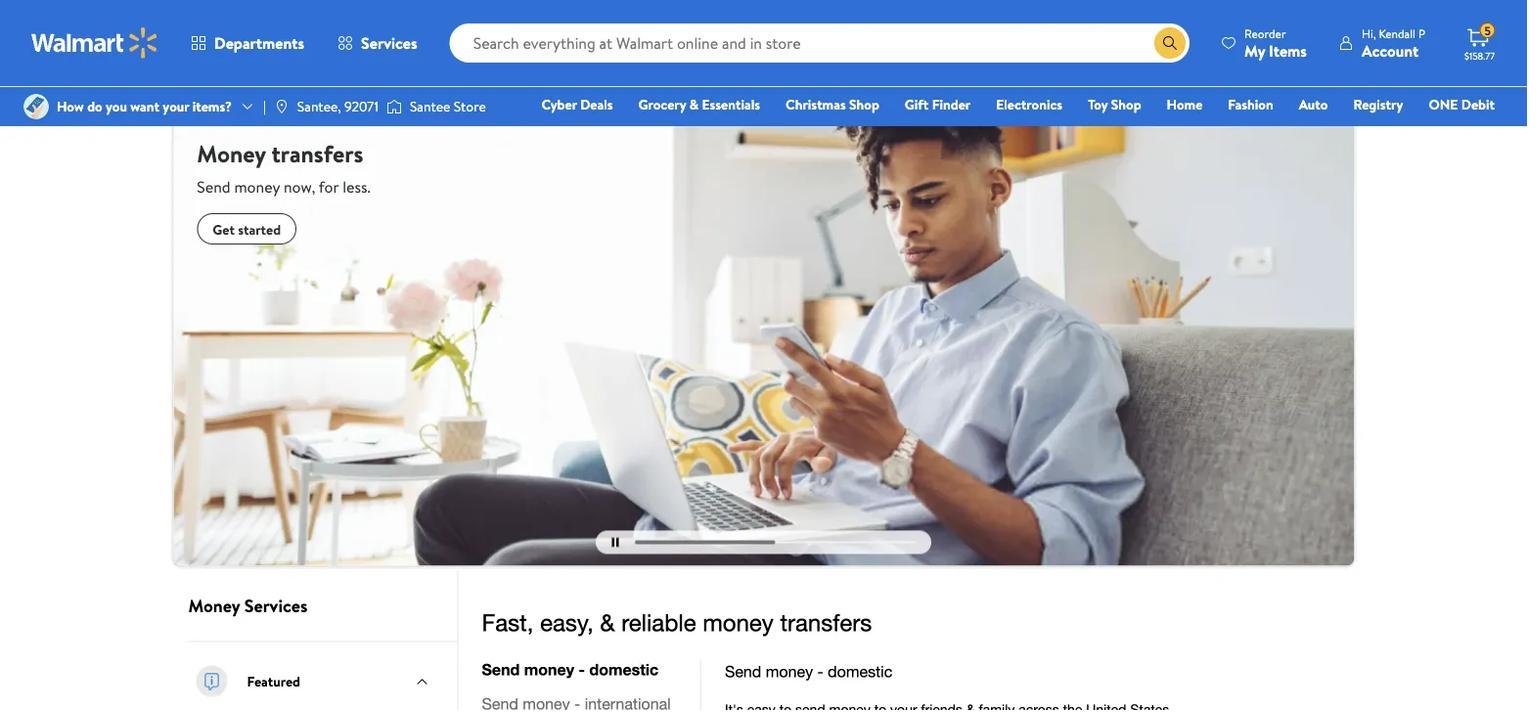 Task type: vqa. For each thing, say whether or not it's contained in the screenshot.
 image
yes



Task type: locate. For each thing, give the bounding box(es) containing it.
 image
[[386, 97, 402, 116], [274, 99, 289, 114]]

services up featured
[[244, 594, 308, 618]]

services button
[[321, 20, 434, 67]]

for
[[318, 176, 338, 198]]

Search search field
[[450, 23, 1190, 63]]

services
[[361, 32, 417, 54], [244, 594, 308, 618]]

cyber deals link
[[533, 94, 622, 115]]

 image right 92071
[[386, 97, 402, 116]]

money transfers send money now, for less.
[[196, 137, 370, 198]]

walmart+ link
[[1428, 121, 1504, 142]]

1 horizontal spatial shop
[[1111, 95, 1141, 114]]

1 vertical spatial services
[[244, 594, 308, 618]]

gift
[[905, 95, 929, 114]]

auto link
[[1290, 94, 1337, 115]]

0 vertical spatial money
[[196, 137, 265, 170]]

santee, 92071
[[297, 97, 379, 116]]

0 horizontal spatial  image
[[274, 99, 289, 114]]

money inside the money transfers send money now, for less.
[[196, 137, 265, 170]]

essentials
[[702, 95, 760, 114]]

money
[[196, 137, 265, 170], [188, 594, 240, 618]]

my
[[1245, 40, 1265, 61]]

shop right christmas
[[849, 95, 879, 114]]

shop for christmas shop
[[849, 95, 879, 114]]

shop right toy
[[1111, 95, 1141, 114]]

 image right |
[[274, 99, 289, 114]]

hi,
[[1362, 25, 1376, 42]]

2 shop from the left
[[1111, 95, 1141, 114]]

|
[[263, 97, 266, 116]]

registry
[[1353, 95, 1403, 114]]

one debit link
[[1420, 94, 1504, 115]]

 image
[[23, 94, 49, 119]]

transfers
[[271, 137, 363, 170]]

how do you want your items?
[[57, 97, 232, 116]]

reorder
[[1245, 25, 1286, 42]]

electronics
[[996, 95, 1063, 114]]

1 horizontal spatial services
[[361, 32, 417, 54]]

departments button
[[174, 20, 321, 67]]

departments
[[214, 32, 304, 54]]

money up 'send'
[[196, 137, 265, 170]]

1 vertical spatial money
[[188, 594, 240, 618]]

shop
[[849, 95, 879, 114], [1111, 95, 1141, 114]]

money up featured image
[[188, 594, 240, 618]]

1 horizontal spatial  image
[[386, 97, 402, 116]]

services up 92071
[[361, 32, 417, 54]]

santee
[[410, 97, 450, 116]]

grocery & essentials link
[[630, 94, 769, 115]]

get
[[212, 219, 234, 238]]

get started link
[[196, 213, 296, 245]]

items?
[[192, 97, 232, 116]]

1 shop from the left
[[849, 95, 879, 114]]

0 horizontal spatial services
[[244, 594, 308, 618]]

auto
[[1299, 95, 1328, 114]]

$158.77
[[1465, 49, 1495, 62]]

electronics link
[[987, 94, 1071, 115]]

hi, kendall p account
[[1362, 25, 1426, 61]]

walmart image
[[31, 27, 158, 59]]

toy shop
[[1088, 95, 1141, 114]]

0 horizontal spatial shop
[[849, 95, 879, 114]]

services inside popup button
[[361, 32, 417, 54]]

 image for santee, 92071
[[274, 99, 289, 114]]

kendall
[[1379, 25, 1416, 42]]

0 vertical spatial services
[[361, 32, 417, 54]]

you
[[106, 97, 127, 116]]



Task type: describe. For each thing, give the bounding box(es) containing it.
Walmart Site-Wide search field
[[450, 23, 1190, 63]]

reorder my items
[[1245, 25, 1307, 61]]

toy shop link
[[1079, 94, 1150, 115]]

shop for toy shop
[[1111, 95, 1141, 114]]

cyber
[[541, 95, 577, 114]]

home link
[[1158, 94, 1212, 115]]

pause image
[[612, 538, 619, 547]]

grocery
[[638, 95, 686, 114]]

santee,
[[297, 97, 341, 116]]

 image for santee store
[[386, 97, 402, 116]]

cyber deals
[[541, 95, 613, 114]]

one debit walmart+
[[1429, 95, 1495, 141]]

featured
[[247, 672, 300, 691]]

&
[[689, 95, 699, 114]]

money for transfers
[[196, 137, 265, 170]]

started
[[237, 219, 280, 238]]

one
[[1429, 95, 1458, 114]]

home
[[1167, 95, 1203, 114]]

5
[[1485, 22, 1491, 39]]

finder
[[932, 95, 971, 114]]

christmas shop
[[786, 95, 879, 114]]

store
[[454, 97, 486, 116]]

92071
[[344, 97, 379, 116]]

search icon image
[[1162, 35, 1178, 51]]

walmart+
[[1437, 122, 1495, 141]]

want
[[130, 97, 159, 116]]

fashion
[[1228, 95, 1274, 114]]

less.
[[342, 176, 370, 198]]

grocery & essentials
[[638, 95, 760, 114]]

featured image
[[192, 662, 231, 701]]

items
[[1269, 40, 1307, 61]]

how
[[57, 97, 84, 116]]

send
[[196, 176, 230, 198]]

money for services
[[188, 594, 240, 618]]

registry link
[[1345, 94, 1412, 115]]

money
[[234, 176, 279, 198]]

do
[[87, 97, 102, 116]]

p
[[1419, 25, 1426, 42]]

account
[[1362, 40, 1419, 61]]

gift finder
[[905, 95, 971, 114]]

carousel controls navigation
[[596, 531, 931, 554]]

your
[[163, 97, 189, 116]]

christmas
[[786, 95, 846, 114]]

get started
[[212, 219, 280, 238]]

gift finder link
[[896, 94, 980, 115]]

toy
[[1088, 95, 1108, 114]]

santee store
[[410, 97, 486, 116]]

christmas shop link
[[777, 94, 888, 115]]

fashion link
[[1219, 94, 1282, 115]]

deals
[[580, 95, 613, 114]]

money services
[[188, 594, 308, 618]]

debit
[[1461, 95, 1495, 114]]

now,
[[283, 176, 315, 198]]



